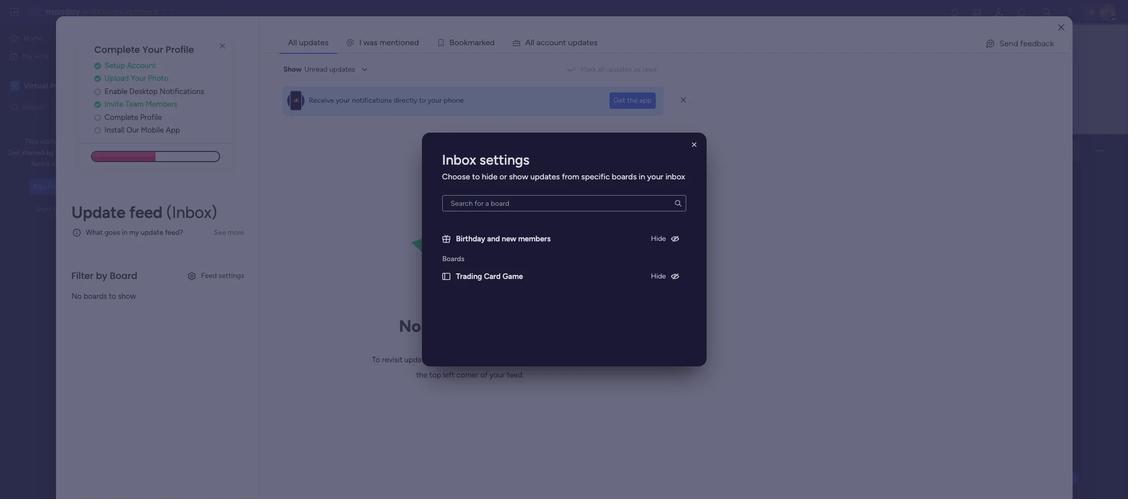 Task type: locate. For each thing, give the bounding box(es) containing it.
of
[[481, 370, 488, 380]]

2 c from the left
[[545, 38, 549, 47]]

3 d from the left
[[578, 38, 582, 47]]

complete inside the complete profile link
[[105, 113, 138, 122]]

what
[[86, 228, 103, 237]]

read,
[[485, 355, 502, 364]]

notifications image
[[950, 7, 960, 17]]

0 horizontal spatial game
[[64, 81, 86, 90]]

1 vertical spatial get
[[8, 148, 20, 157]]

0 vertical spatial to
[[419, 96, 426, 105]]

by up forms
[[46, 148, 54, 157]]

o right b
[[459, 38, 464, 47]]

boards down the virtual pet game field
[[612, 172, 637, 182]]

m for a
[[468, 38, 475, 47]]

filter
[[544, 355, 560, 364]]

search everything image
[[1042, 7, 1052, 17]]

1 horizontal spatial add
[[199, 253, 214, 263]]

0 horizontal spatial no
[[71, 292, 82, 301]]

all
[[288, 38, 297, 47]]

b
[[450, 38, 455, 47]]

1 horizontal spatial dapulse x slim image
[[681, 95, 686, 105]]

u
[[554, 38, 559, 47], [568, 38, 573, 47]]

0 vertical spatial complete
[[94, 43, 140, 56]]

to right the directly
[[419, 96, 426, 105]]

e right p
[[590, 38, 594, 47]]

tab list
[[279, 33, 1069, 53]]

game left circle o icon
[[64, 81, 86, 90]]

0 vertical spatial pet
[[50, 81, 63, 90]]

1 vertical spatial to
[[472, 172, 480, 182]]

1 vertical spatial circle o image
[[94, 127, 101, 134]]

m left i
[[380, 38, 387, 47]]

1 vertical spatial hide
[[651, 272, 666, 281]]

check circle image down check circle image
[[94, 75, 101, 83]]

show
[[509, 172, 528, 182], [118, 292, 136, 301]]

circle o image inside the complete profile link
[[94, 114, 101, 121]]

profile
[[166, 43, 194, 56], [140, 113, 162, 122]]

no down filter
[[71, 292, 82, 301]]

the left "app"
[[627, 96, 638, 105]]

filter
[[71, 269, 94, 282]]

your down the 'account'
[[131, 74, 146, 83]]

work right my
[[34, 52, 49, 60]]

2 e from the left
[[410, 38, 414, 47]]

have
[[209, 227, 228, 239]]

t
[[396, 38, 399, 47], [563, 38, 566, 47], [587, 38, 590, 47]]

0 vertical spatial virtual pet game
[[23, 81, 86, 90]]

2 d from the left
[[490, 38, 495, 47]]

0 vertical spatial virtual
[[23, 81, 48, 90]]

settings inside button
[[219, 271, 244, 280]]

0 horizontal spatial m
[[380, 38, 387, 47]]

check circle image inside invite team members link
[[94, 101, 101, 108]]

0 horizontal spatial workspace
[[40, 137, 74, 146]]

0 horizontal spatial profile
[[140, 113, 162, 122]]

None search field
[[442, 195, 686, 212]]

no boards to show
[[71, 292, 136, 301]]

0 vertical spatial profile
[[166, 43, 194, 56]]

by
[[46, 148, 54, 157], [96, 269, 107, 282]]

members
[[146, 100, 177, 109], [257, 199, 291, 209]]

to inside inbox settings choose to hide or show updates from specific boards in your inbox
[[472, 172, 480, 182]]

your for profile
[[142, 43, 163, 56]]

your
[[336, 96, 350, 105], [428, 96, 442, 105], [647, 172, 664, 182], [490, 370, 505, 380]]

a
[[525, 38, 531, 47]]

complete up install
[[105, 113, 138, 122]]

2 horizontal spatial n
[[559, 38, 563, 47]]

from
[[562, 172, 579, 182], [48, 183, 63, 191], [53, 205, 68, 214], [216, 253, 234, 263]]

1 horizontal spatial game
[[339, 138, 388, 161]]

o left p
[[549, 38, 554, 47]]

0 horizontal spatial s
[[374, 38, 378, 47]]

m for e
[[380, 38, 387, 47]]

add inside button
[[253, 163, 268, 171]]

add from templates up start from scratch
[[33, 183, 97, 191]]

m
[[380, 38, 387, 47], [468, 38, 475, 47]]

0 horizontal spatial add
[[33, 183, 46, 191]]

n left p
[[559, 38, 563, 47]]

add from templates button up start from scratch
[[29, 179, 101, 195]]

2 vertical spatial add
[[199, 253, 214, 263]]

check circle image for invite
[[94, 101, 101, 108]]

game inside "workspace selection" element
[[64, 81, 86, 90]]

by right filter
[[96, 269, 107, 282]]

show down "board"
[[118, 292, 136, 301]]

0 horizontal spatial u
[[554, 38, 559, 47]]

you've
[[434, 355, 456, 364]]

check circle image inside upload your photo link
[[94, 75, 101, 83]]

settings for feed
[[219, 271, 244, 280]]

hide button for trading card game
[[647, 269, 684, 285]]

1 horizontal spatial k
[[482, 38, 486, 47]]

you
[[191, 227, 207, 239]]

workspace right the this
[[296, 227, 340, 239]]

upload your photo
[[105, 74, 168, 83]]

0 vertical spatial templates
[[65, 183, 97, 191]]

boards
[[612, 172, 637, 182], [220, 199, 245, 209], [239, 227, 267, 239], [84, 292, 107, 301]]

circle o image
[[94, 114, 101, 121], [94, 127, 101, 134]]

your left inbox
[[647, 172, 664, 182]]

from up feed settings in the left bottom of the page
[[216, 253, 234, 263]]

to revisit updates you've already read, change the filter at the top left corner of your feed.
[[372, 355, 568, 380]]

help
[[1051, 474, 1069, 484]]

templates down you have 0 boards in this workspace
[[236, 253, 272, 263]]

feed
[[129, 203, 163, 222]]

hide button for birthday and new members
[[647, 231, 684, 247]]

a right p
[[582, 38, 587, 47]]

2 circle o image from the top
[[94, 127, 101, 134]]

virtual pet game down receive
[[254, 138, 388, 161]]

0 vertical spatial members
[[146, 100, 177, 109]]

boards inside inbox settings choose to hide or show updates from specific boards in your inbox
[[612, 172, 637, 182]]

the inside button
[[627, 96, 638, 105]]

1 vertical spatial show
[[118, 292, 136, 301]]

d for a l l a c c o u n t u p d a t e s
[[578, 38, 582, 47]]

1 vertical spatial your
[[131, 74, 146, 83]]

u left p
[[554, 38, 559, 47]]

and
[[487, 234, 500, 243]]

t right the 'w'
[[396, 38, 399, 47]]

get left "started"
[[8, 148, 20, 157]]

settings up hide
[[480, 152, 530, 168]]

see for see plans
[[178, 8, 190, 16]]

0 horizontal spatial add from templates button
[[29, 179, 101, 195]]

pet up search in workspace field
[[50, 81, 63, 90]]

0 horizontal spatial n
[[391, 38, 396, 47]]

complete up setup
[[94, 43, 140, 56]]

settings for inbox
[[480, 152, 530, 168]]

from inside button
[[53, 205, 68, 214]]

1 vertical spatial or
[[500, 172, 507, 182]]

1 horizontal spatial show
[[509, 172, 528, 182]]

your
[[142, 43, 163, 56], [131, 74, 146, 83]]

1 circle o image from the top
[[94, 114, 101, 121]]

work
[[82, 6, 100, 18], [34, 52, 49, 60]]

in left the this
[[269, 227, 276, 239]]

corner
[[457, 370, 479, 380]]

e right i
[[410, 38, 414, 47]]

get left "app"
[[614, 96, 626, 105]]

2 check circle image from the top
[[94, 101, 101, 108]]

add from templates button up feed settings in the left bottom of the page
[[191, 248, 280, 269]]

see left 'plans'
[[178, 8, 190, 16]]

0 horizontal spatial pet
[[50, 81, 63, 90]]

Search for a board search field
[[442, 195, 686, 212]]

your right of
[[490, 370, 505, 380]]

to
[[419, 96, 426, 105], [472, 172, 480, 182], [109, 292, 116, 301]]

updates inside inbox settings choose to hide or show updates from specific boards in your inbox
[[530, 172, 560, 182]]

invite team members
[[105, 100, 177, 109]]

s right the 'w'
[[374, 38, 378, 47]]

s right p
[[594, 38, 598, 47]]

1 vertical spatial by
[[96, 269, 107, 282]]

see left "0"
[[214, 228, 226, 237]]

at
[[561, 355, 568, 364]]

no for no boards to show
[[71, 292, 82, 301]]

m left r
[[468, 38, 475, 47]]

dashboards.
[[60, 160, 99, 168]]

t right p
[[587, 38, 590, 47]]

complete
[[94, 43, 140, 56], [105, 113, 138, 122]]

2 vertical spatial to
[[109, 292, 116, 301]]

members up you have 0 boards in this workspace
[[257, 199, 291, 209]]

3 e from the left
[[486, 38, 490, 47]]

0 vertical spatial hide button
[[647, 231, 684, 247]]

0 horizontal spatial settings
[[219, 271, 244, 280]]

2 l from the left
[[533, 38, 534, 47]]

1 vertical spatial pet
[[310, 138, 335, 161]]

setup
[[105, 61, 125, 70]]

in left inbox
[[639, 172, 645, 182]]

members down enable desktop notifications link
[[146, 100, 177, 109]]

l left p
[[531, 38, 533, 47]]

2 horizontal spatial in
[[639, 172, 645, 182]]

t left p
[[563, 38, 566, 47]]

0 vertical spatial by
[[46, 148, 54, 157]]

game down notifications
[[339, 138, 388, 161]]

0 horizontal spatial k
[[464, 38, 468, 47]]

4 o from the left
[[549, 38, 554, 47]]

app
[[166, 126, 180, 135]]

2 n from the left
[[405, 38, 410, 47]]

1 vertical spatial workspace
[[296, 227, 340, 239]]

home
[[23, 34, 43, 43]]

work inside button
[[34, 52, 49, 60]]

0 vertical spatial see
[[178, 8, 190, 16]]

hide for birthday and new members
[[651, 234, 666, 243]]

trading card game
[[456, 272, 523, 281]]

your up setup account link at the left top of the page
[[142, 43, 163, 56]]

you have 0 boards in this workspace
[[191, 227, 340, 239]]

in inside dialog
[[122, 228, 127, 237]]

from right start
[[53, 205, 68, 214]]

2 horizontal spatial to
[[472, 172, 480, 182]]

1 o from the left
[[401, 38, 405, 47]]

1 vertical spatial settings
[[219, 271, 244, 280]]

revisit
[[382, 355, 403, 364]]

1 horizontal spatial n
[[405, 38, 410, 47]]

see plans button
[[164, 5, 213, 20]]

1 vertical spatial see
[[214, 228, 226, 237]]

to down filter by board
[[109, 292, 116, 301]]

circle o image inside install our mobile app "link"
[[94, 127, 101, 134]]

1 horizontal spatial see
[[214, 228, 226, 237]]

1 vertical spatial members
[[257, 199, 291, 209]]

1 c from the left
[[541, 38, 545, 47]]

2 hide button from the top
[[647, 269, 684, 285]]

update
[[141, 228, 163, 237]]

e left i
[[387, 38, 391, 47]]

check circle image down circle o icon
[[94, 101, 101, 108]]

updates up search for a board search box
[[530, 172, 560, 182]]

1 vertical spatial the
[[531, 355, 542, 364]]

hide
[[651, 234, 666, 243], [651, 272, 666, 281]]

0 horizontal spatial work
[[34, 52, 49, 60]]

our
[[126, 126, 139, 135]]

0 vertical spatial show
[[509, 172, 528, 182]]

2 hide from the top
[[651, 272, 666, 281]]

n right i
[[405, 38, 410, 47]]

0 horizontal spatial in
[[122, 228, 127, 237]]

show right hide
[[509, 172, 528, 182]]

start from scratch button
[[32, 201, 98, 218]]

1 m from the left
[[380, 38, 387, 47]]

2 vertical spatial the
[[416, 370, 428, 380]]

1 vertical spatial complete
[[105, 113, 138, 122]]

a right i
[[370, 38, 374, 47]]

home button
[[6, 31, 109, 47]]

install our mobile app
[[105, 126, 180, 135]]

n left i
[[391, 38, 396, 47]]

0 vertical spatial or
[[51, 160, 58, 168]]

see inside dialog
[[214, 228, 226, 237]]

by inside the this workspace is empty. get started by adding boards, docs, forms or dashboards.
[[46, 148, 54, 157]]

1 check circle image from the top
[[94, 75, 101, 83]]

o left r
[[455, 38, 459, 47]]

0 horizontal spatial virtual pet game
[[23, 81, 86, 90]]

updates inside tab list
[[299, 38, 329, 47]]

1 horizontal spatial add from templates button
[[191, 248, 280, 269]]

e
[[387, 38, 391, 47], [410, 38, 414, 47], [486, 38, 490, 47], [590, 38, 594, 47]]

choose
[[442, 172, 470, 182]]

0 horizontal spatial t
[[396, 38, 399, 47]]

started
[[21, 148, 44, 157]]

hide for trading card game
[[651, 272, 666, 281]]

or right hide
[[500, 172, 507, 182]]

add from templates up feed settings in the left bottom of the page
[[199, 253, 272, 263]]

your inside to revisit updates you've already read, change the filter at the top left corner of your feed.
[[490, 370, 505, 380]]

2 horizontal spatial d
[[578, 38, 582, 47]]

l right a
[[533, 38, 534, 47]]

virtual pet game up search in workspace field
[[23, 81, 86, 90]]

or
[[51, 160, 58, 168], [500, 172, 507, 182]]

all updates
[[288, 38, 329, 47]]

0 vertical spatial settings
[[480, 152, 530, 168]]

e right r
[[486, 38, 490, 47]]

or right forms
[[51, 160, 58, 168]]

upload your photo link
[[94, 73, 232, 84]]

2 a from the left
[[475, 38, 479, 47]]

your for photo
[[131, 74, 146, 83]]

3 o from the left
[[459, 38, 464, 47]]

4 a from the left
[[582, 38, 587, 47]]

settings right 'feed'
[[219, 271, 244, 280]]

a right a
[[536, 38, 541, 47]]

from inside inbox settings choose to hide or show updates from specific boards in your inbox
[[562, 172, 579, 182]]

0 vertical spatial no
[[71, 292, 82, 301]]

2 horizontal spatial add
[[253, 163, 268, 171]]

1 horizontal spatial m
[[468, 38, 475, 47]]

0 horizontal spatial or
[[51, 160, 58, 168]]

from left specific
[[562, 172, 579, 182]]

all updates link
[[280, 33, 337, 52]]

updates up top
[[405, 355, 432, 364]]

d for i w a s m e n t i o n e d
[[414, 38, 419, 47]]

send feedback
[[1000, 39, 1054, 48]]

0 horizontal spatial show
[[118, 292, 136, 301]]

1 vertical spatial templates
[[236, 253, 272, 263]]

o right the 'w'
[[401, 38, 405, 47]]

1 vertical spatial work
[[34, 52, 49, 60]]

inbox image
[[972, 7, 982, 17]]

complete for complete your profile
[[94, 43, 140, 56]]

2 m from the left
[[468, 38, 475, 47]]

check circle image
[[94, 62, 101, 70]]

in inside inbox settings choose to hide or show updates from specific boards in your inbox
[[639, 172, 645, 182]]

get inside button
[[614, 96, 626, 105]]

d
[[414, 38, 419, 47], [490, 38, 495, 47], [578, 38, 582, 47]]

1 horizontal spatial d
[[490, 38, 495, 47]]

0 vertical spatial get
[[614, 96, 626, 105]]

1 hide button from the top
[[647, 231, 684, 247]]

1 horizontal spatial work
[[82, 6, 100, 18]]

no unread updates
[[399, 317, 541, 336]]

1 vertical spatial virtual
[[254, 138, 306, 161]]

dialog
[[56, 16, 1073, 499]]

boards down filter by board
[[84, 292, 107, 301]]

0 vertical spatial circle o image
[[94, 114, 101, 121]]

see
[[178, 8, 190, 16], [214, 228, 226, 237]]

updates up change
[[481, 317, 541, 336]]

0 vertical spatial work
[[82, 6, 100, 18]]

updates right all on the top left of the page
[[299, 38, 329, 47]]

1 horizontal spatial to
[[419, 96, 426, 105]]

1 k from the left
[[464, 38, 468, 47]]

pet down receive
[[310, 138, 335, 161]]

1 horizontal spatial no
[[399, 317, 421, 336]]

templates up scratch
[[65, 183, 97, 191]]

workspace selection element
[[10, 80, 88, 92]]

settings inside inbox settings choose to hide or show updates from specific boards in your inbox
[[480, 152, 530, 168]]

u right a
[[568, 38, 573, 47]]

updates inside to revisit updates you've already read, change the filter at the top left corner of your feed.
[[405, 355, 432, 364]]

help button
[[1042, 470, 1078, 487]]

your right receive
[[336, 96, 350, 105]]

1 vertical spatial no
[[399, 317, 421, 336]]

1 d from the left
[[414, 38, 419, 47]]

the left filter on the left
[[531, 355, 542, 364]]

i
[[399, 38, 401, 47]]

dapulse x slim image
[[216, 40, 229, 52], [681, 95, 686, 105]]

in left my
[[122, 228, 127, 237]]

from up start from scratch
[[48, 183, 63, 191]]

1 horizontal spatial u
[[568, 38, 573, 47]]

no up revisit
[[399, 317, 421, 336]]

tab list containing all updates
[[279, 33, 1069, 53]]

to left hide
[[472, 172, 480, 182]]

profile up 'mobile'
[[140, 113, 162, 122]]

game right card
[[502, 272, 523, 281]]

1 horizontal spatial get
[[614, 96, 626, 105]]

profile up setup account link at the left top of the page
[[166, 43, 194, 56]]

s
[[374, 38, 378, 47], [594, 38, 598, 47]]

0 horizontal spatial add from templates
[[33, 183, 97, 191]]

1 hide from the top
[[651, 234, 666, 243]]

see plans
[[178, 8, 209, 16]]

virtual pet game
[[23, 81, 86, 90], [254, 138, 388, 161]]

3 t from the left
[[587, 38, 590, 47]]

2 vertical spatial game
[[502, 272, 523, 281]]

pet inside "workspace selection" element
[[50, 81, 63, 90]]

workspace up adding
[[40, 137, 74, 146]]

a right b
[[475, 38, 479, 47]]

0 horizontal spatial dapulse x slim image
[[216, 40, 229, 52]]

the left top
[[416, 370, 428, 380]]

see for see more
[[214, 228, 226, 237]]

1 vertical spatial check circle image
[[94, 101, 101, 108]]

2 horizontal spatial the
[[627, 96, 638, 105]]

1 vertical spatial hide button
[[647, 269, 684, 285]]

pet
[[50, 81, 63, 90], [310, 138, 335, 161]]

check circle image
[[94, 75, 101, 83], [94, 101, 101, 108]]

1 n from the left
[[391, 38, 396, 47]]

work right "monday"
[[82, 6, 100, 18]]

get inside the this workspace is empty. get started by adding boards, docs, forms or dashboards.
[[8, 148, 20, 157]]

workspace
[[40, 137, 74, 146], [296, 227, 340, 239]]

1 horizontal spatial settings
[[480, 152, 530, 168]]

1 horizontal spatial templates
[[236, 253, 272, 263]]



Task type: describe. For each thing, give the bounding box(es) containing it.
forms
[[31, 160, 50, 168]]

apps image
[[1017, 7, 1027, 17]]

1 l from the left
[[531, 38, 533, 47]]

search image
[[674, 199, 682, 207]]

enable desktop notifications link
[[94, 86, 232, 97]]

0 horizontal spatial members
[[146, 100, 177, 109]]

virtual pet game inside "workspace selection" element
[[23, 81, 86, 90]]

boards inside dialog
[[84, 292, 107, 301]]

add button
[[251, 161, 658, 173]]

check circle image for upload
[[94, 75, 101, 83]]

virtual inside "workspace selection" element
[[23, 81, 48, 90]]

circle o image for complete
[[94, 114, 101, 121]]

your inside inbox settings choose to hide or show updates from specific boards in your inbox
[[647, 172, 664, 182]]

workspace image
[[10, 80, 20, 91]]

board
[[110, 269, 137, 282]]

receive your notifications directly to your phone
[[309, 96, 464, 105]]

docs,
[[105, 148, 122, 157]]

2 t from the left
[[563, 38, 566, 47]]

desktop
[[129, 87, 158, 96]]

plans
[[192, 8, 209, 16]]

directly
[[394, 96, 418, 105]]

dialog containing update feed
[[56, 16, 1073, 499]]

account
[[127, 61, 156, 70]]

this
[[25, 137, 38, 146]]

to
[[372, 355, 380, 364]]

1 horizontal spatial members
[[257, 199, 291, 209]]

1 s from the left
[[374, 38, 378, 47]]

0 vertical spatial add from templates
[[33, 183, 97, 191]]

0 vertical spatial add from templates button
[[29, 179, 101, 195]]

photo
[[148, 74, 168, 83]]

no for no unread updates
[[399, 317, 421, 336]]

setup account link
[[94, 60, 232, 71]]

select product image
[[9, 7, 19, 17]]

lottie animation element
[[389, 146, 551, 308]]

Virtual Pet Game field
[[251, 138, 987, 161]]

1 vertical spatial game
[[339, 138, 388, 161]]

send feedback button
[[981, 36, 1058, 52]]

2 o from the left
[[455, 38, 459, 47]]

feed settings button
[[183, 268, 248, 284]]

left
[[443, 370, 455, 380]]

my
[[129, 228, 139, 237]]

change
[[503, 355, 529, 364]]

1 u from the left
[[554, 38, 559, 47]]

1 horizontal spatial virtual pet game
[[254, 138, 388, 161]]

1 a from the left
[[370, 38, 374, 47]]

goes
[[105, 228, 120, 237]]

get the app
[[614, 96, 652, 105]]

1 horizontal spatial profile
[[166, 43, 194, 56]]

or inside the this workspace is empty. get started by adding boards, docs, forms or dashboards.
[[51, 160, 58, 168]]

boards
[[442, 255, 464, 263]]

circle o image
[[94, 88, 101, 95]]

work for my
[[34, 52, 49, 60]]

2 u from the left
[[568, 38, 573, 47]]

send
[[1000, 39, 1019, 48]]

james peterson image
[[1100, 4, 1116, 20]]

2 k from the left
[[482, 38, 486, 47]]

see more
[[214, 228, 244, 237]]

notifications
[[160, 87, 204, 96]]

0 horizontal spatial to
[[109, 292, 116, 301]]

or inside inbox settings choose to hide or show updates from specific boards in your inbox
[[500, 172, 507, 182]]

templates for the bottommost add from templates button
[[236, 253, 272, 263]]

receive
[[309, 96, 334, 105]]

1 horizontal spatial in
[[269, 227, 276, 239]]

complete your profile
[[94, 43, 194, 56]]

complete profile
[[105, 113, 162, 122]]

a l l a c c o u n t u p d a t e s
[[525, 38, 598, 47]]

circle o image for install
[[94, 127, 101, 134]]

is
[[76, 137, 81, 146]]

boards,
[[79, 148, 103, 157]]

3 a from the left
[[536, 38, 541, 47]]

install our mobile app link
[[94, 125, 232, 136]]

templates for topmost add from templates button
[[65, 183, 97, 191]]

enable desktop notifications
[[105, 87, 204, 96]]

3 n from the left
[[559, 38, 563, 47]]

update feed (inbox)
[[71, 203, 217, 222]]

app
[[640, 96, 652, 105]]

inbox
[[442, 152, 476, 168]]

by inside dialog
[[96, 269, 107, 282]]

card
[[484, 272, 501, 281]]

start from scratch
[[36, 205, 94, 214]]

inbox settings choose to hide or show updates from specific boards in your inbox
[[442, 152, 685, 182]]

this workspace is empty. get started by adding boards, docs, forms or dashboards.
[[8, 137, 122, 168]]

1 vertical spatial add from templates
[[199, 253, 272, 263]]

feed?
[[165, 228, 183, 237]]

1 vertical spatial dapulse x slim image
[[681, 95, 686, 105]]

empty.
[[83, 137, 105, 146]]

work for monday
[[82, 6, 100, 18]]

1 t from the left
[[396, 38, 399, 47]]

team
[[125, 100, 144, 109]]

invite members image
[[995, 7, 1005, 17]]

1 horizontal spatial the
[[531, 355, 542, 364]]

1 vertical spatial add
[[33, 183, 46, 191]]

1 horizontal spatial pet
[[310, 138, 335, 161]]

complete for complete profile
[[105, 113, 138, 122]]

tab list inside dialog
[[279, 33, 1069, 53]]

management
[[103, 6, 158, 18]]

boards right recent
[[220, 199, 245, 209]]

1 e from the left
[[387, 38, 391, 47]]

0
[[230, 227, 236, 239]]

upload
[[105, 74, 129, 83]]

my work button
[[6, 48, 109, 64]]

r
[[479, 38, 482, 47]]

see more button
[[210, 225, 248, 241]]

i
[[359, 38, 361, 47]]

mobile
[[141, 126, 164, 135]]

trading
[[456, 272, 482, 281]]

boards right "0"
[[239, 227, 267, 239]]

1 horizontal spatial virtual
[[254, 138, 306, 161]]

recent boards
[[192, 199, 245, 209]]

close image
[[1058, 24, 1065, 31]]

monday
[[45, 6, 80, 18]]

complete profile link
[[94, 112, 232, 123]]

show inside inbox settings choose to hide or show updates from specific boards in your inbox
[[509, 172, 528, 182]]

specific
[[581, 172, 610, 182]]

my
[[22, 52, 32, 60]]

hide
[[482, 172, 498, 182]]

w
[[363, 38, 370, 47]]

members
[[518, 234, 551, 243]]

install
[[105, 126, 124, 135]]

your left the phone
[[428, 96, 442, 105]]

1 vertical spatial profile
[[140, 113, 162, 122]]

workspace inside the this workspace is empty. get started by adding boards, docs, forms or dashboards.
[[40, 137, 74, 146]]

top
[[429, 370, 441, 380]]

already
[[458, 355, 483, 364]]

birthday and new members
[[456, 234, 551, 243]]

4 e from the left
[[590, 38, 594, 47]]

adding
[[56, 148, 78, 157]]

2 s from the left
[[594, 38, 598, 47]]

Search in workspace field
[[21, 102, 85, 113]]

phone
[[444, 96, 464, 105]]

2 horizontal spatial game
[[502, 272, 523, 281]]

0 horizontal spatial the
[[416, 370, 428, 380]]

1 vertical spatial add from templates button
[[191, 248, 280, 269]]

p
[[573, 38, 578, 47]]

help image
[[1064, 7, 1075, 17]]

birthday
[[456, 234, 485, 243]]

notifications
[[352, 96, 392, 105]]

what goes in my update feed?
[[86, 228, 183, 237]]

b o o k m a r k e d
[[450, 38, 495, 47]]

feed
[[201, 271, 217, 280]]

enable
[[105, 87, 127, 96]]



Task type: vqa. For each thing, say whether or not it's contained in the screenshot.
"Specific"
yes



